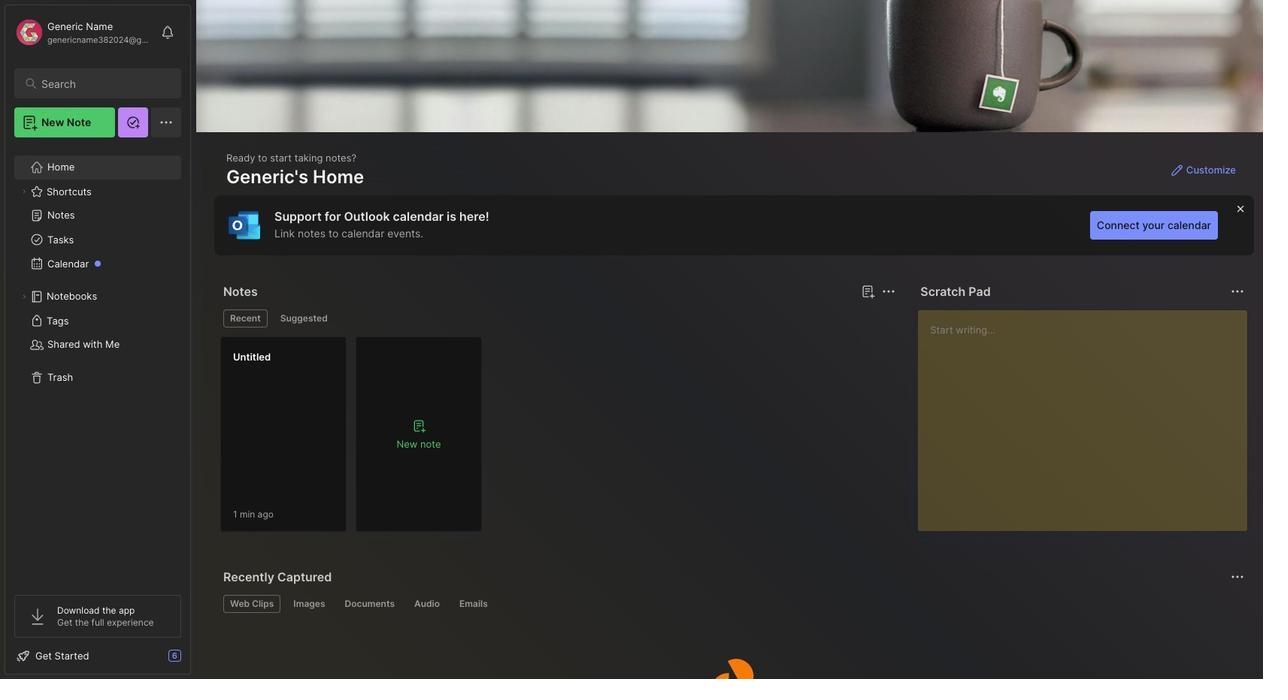 Task type: vqa. For each thing, say whether or not it's contained in the screenshot.
Search Box in Main element
no



Task type: describe. For each thing, give the bounding box(es) containing it.
1 more actions image from the top
[[1229, 283, 1247, 301]]

none search field inside main element
[[41, 74, 168, 92]]

Account field
[[14, 17, 153, 47]]

2 more actions image from the top
[[1229, 569, 1247, 587]]

Help and Learning task checklist field
[[5, 644, 190, 669]]

tree inside main element
[[5, 147, 190, 582]]

click to collapse image
[[190, 652, 201, 670]]

more actions image
[[880, 283, 898, 301]]

Start writing… text field
[[931, 311, 1247, 520]]

main element
[[0, 0, 196, 680]]



Task type: locate. For each thing, give the bounding box(es) containing it.
0 vertical spatial tab list
[[223, 310, 894, 328]]

Search text field
[[41, 77, 168, 91]]

tab
[[223, 310, 268, 328], [274, 310, 334, 328], [223, 596, 281, 614], [287, 596, 332, 614], [338, 596, 402, 614], [408, 596, 447, 614], [453, 596, 495, 614]]

more actions image
[[1229, 283, 1247, 301], [1229, 569, 1247, 587]]

1 tab list from the top
[[223, 310, 894, 328]]

1 vertical spatial more actions image
[[1229, 569, 1247, 587]]

1 vertical spatial tab list
[[223, 596, 1242, 614]]

None search field
[[41, 74, 168, 92]]

2 tab list from the top
[[223, 596, 1242, 614]]

0 vertical spatial more actions image
[[1229, 283, 1247, 301]]

row group
[[220, 337, 491, 541]]

tab list
[[223, 310, 894, 328], [223, 596, 1242, 614]]

tree
[[5, 147, 190, 582]]

expand notebooks image
[[20, 293, 29, 302]]

More actions field
[[879, 281, 900, 302], [1227, 281, 1248, 302], [1227, 567, 1248, 588]]



